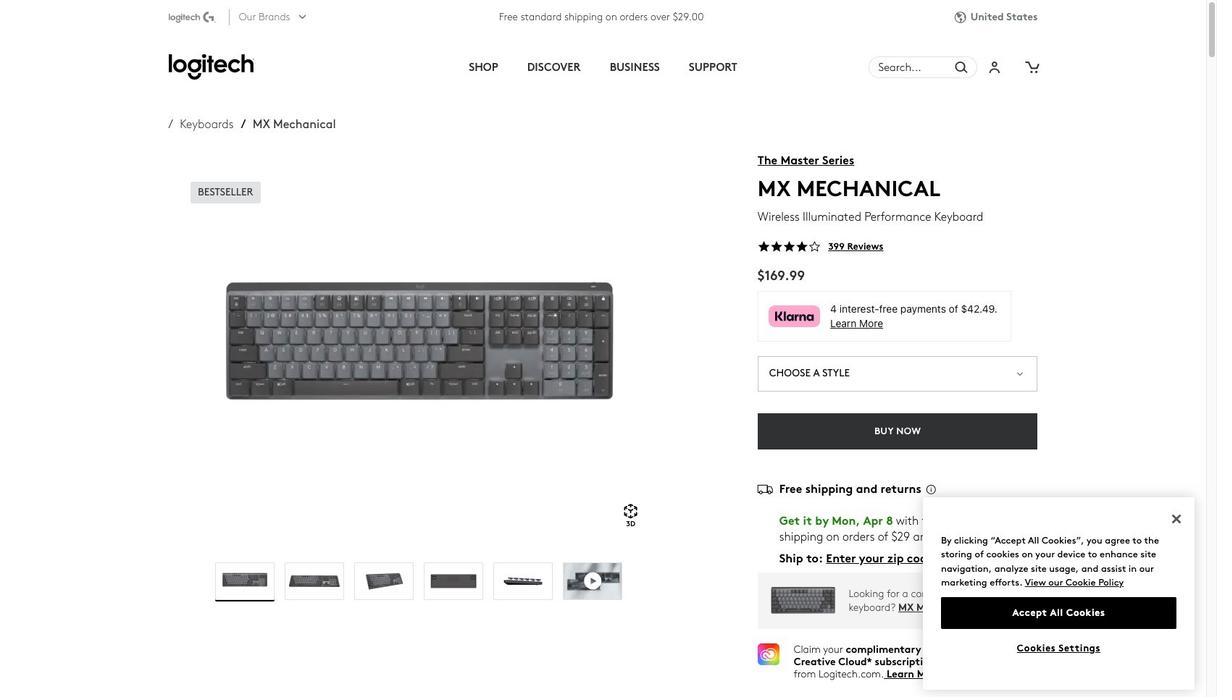 Task type: locate. For each thing, give the bounding box(es) containing it.
empty star image
[[808, 241, 821, 253]]

None radio
[[285, 563, 344, 600], [424, 563, 483, 600]]

logitech region
[[0, 0, 1206, 698]]

breadcrumb navigation menu element
[[168, 117, 669, 131]]

star image
[[770, 241, 783, 253]]

none radio left mx mechanical view 3 radio
[[285, 563, 344, 600]]

mx mechanical view 2 image
[[286, 563, 344, 600]]

hero logo image
[[168, 54, 254, 80]]

2 none radio from the left
[[424, 563, 483, 600]]

1 horizontal spatial none radio
[[424, 563, 483, 600]]

gallery option group
[[168, 547, 669, 605]]

mx mechanical view 1 image
[[168, 165, 670, 541], [216, 563, 274, 600]]

star image
[[758, 241, 770, 253], [783, 241, 796, 253], [796, 241, 808, 253]]

tab list
[[363, 35, 843, 100]]

tab list inside logitech region
[[363, 35, 843, 100]]

none radio mx mechanical view 3
[[354, 563, 414, 600]]

1 none radio from the left
[[285, 563, 344, 600]]

none radio right mx mechanical view 3 radio
[[424, 563, 483, 600]]

mx mechanical mini thumbnail image image
[[758, 579, 849, 624]]

2 world image
[[955, 11, 970, 24]]

0 horizontal spatial none radio
[[285, 563, 344, 600]]

logitech g image
[[168, 12, 216, 23]]

None radio
[[215, 563, 275, 600], [354, 563, 414, 600], [494, 563, 553, 600], [563, 563, 623, 600], [215, 563, 275, 600]]

none radio mx mechanical view 2
[[285, 563, 344, 600]]



Task type: vqa. For each thing, say whether or not it's contained in the screenshot.
SITE NOTIFICATION dialog
no



Task type: describe. For each thing, give the bounding box(es) containing it.
mx mechanical view 5 image
[[494, 563, 552, 600]]

0 vertical spatial mx mechanical view 1 image
[[168, 165, 670, 541]]

1 star image from the left
[[758, 241, 770, 253]]

mx mechanical view 4 image
[[425, 563, 483, 600]]

2 star image from the left
[[783, 241, 796, 253]]

1 vertical spatial mx mechanical view 1 image
[[216, 563, 274, 600]]

mx mechanical view 3 image
[[355, 563, 413, 600]]

3 star image from the left
[[796, 241, 808, 253]]

none radio "mx mechanical view 5"
[[494, 563, 553, 600]]

mx mechanical view 6 image
[[564, 563, 622, 600]]

shipping info image
[[921, 480, 943, 499]]

none radio the mx mechanical view 6
[[563, 563, 623, 600]]

none radio mx mechanical view 4
[[424, 563, 483, 600]]

complimentary membership to adobe creative cloud image
[[758, 644, 779, 666]]



